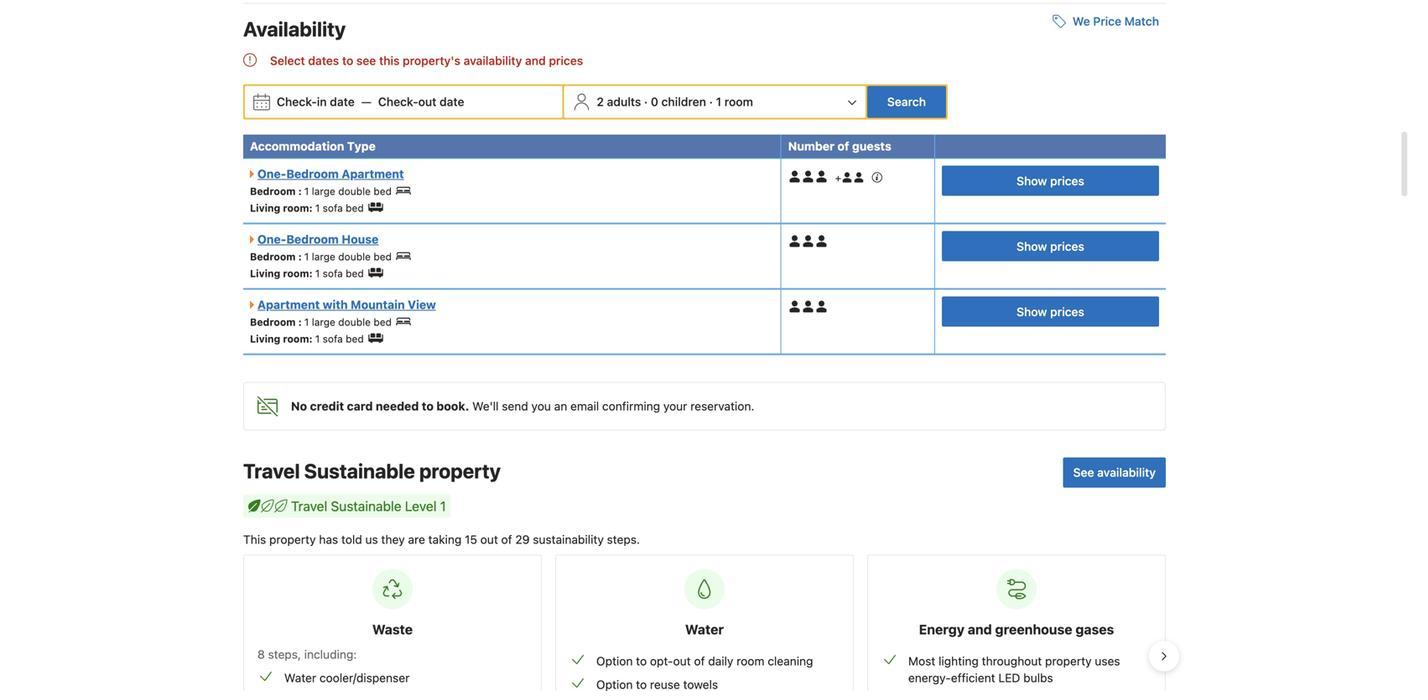 Task type: locate. For each thing, give the bounding box(es) containing it.
bedroom : down accommodation
[[250, 185, 302, 197]]

apartment left with
[[258, 298, 320, 312]]

in
[[317, 95, 327, 109]]

0 vertical spatial out
[[418, 95, 436, 109]]

2 vertical spatial to
[[636, 654, 647, 668]]

0 vertical spatial property
[[419, 459, 501, 483]]

double down the apartment with mountain view
[[338, 316, 371, 328]]

living room : down one-bedroom house link
[[250, 268, 313, 279]]

travel for travel sustainable level 1
[[291, 498, 327, 514]]

2 vertical spatial bedroom :
[[250, 316, 302, 328]]

2 vertical spatial living room :
[[250, 333, 313, 345]]

accommodation
[[250, 139, 344, 153]]

3 1 large double bed from the top
[[304, 316, 392, 328]]

sofa for house
[[323, 268, 343, 279]]

one-bedroom house
[[258, 232, 379, 246]]

8 steps, including:
[[258, 647, 357, 661]]

2 vertical spatial 1 sofa bed
[[315, 333, 364, 345]]

sustainable up us
[[331, 498, 401, 514]]

1 date from the left
[[330, 95, 355, 109]]

3 show from the top
[[1017, 305, 1047, 319]]

0 vertical spatial travel
[[243, 459, 300, 483]]

we'll
[[472, 399, 499, 413]]

2 vertical spatial 1 large double bed
[[304, 316, 392, 328]]

:
[[298, 185, 302, 197], [309, 202, 313, 214], [298, 251, 302, 262], [309, 268, 313, 279], [298, 316, 302, 328], [309, 333, 313, 345]]

2 double from the top
[[338, 251, 371, 262]]

2 adults · 0 children · 1 room button
[[566, 86, 864, 118]]

out
[[418, 95, 436, 109], [480, 533, 498, 546], [673, 654, 691, 668]]

1 double from the top
[[338, 185, 371, 197]]

2 1 sofa bed from the top
[[315, 268, 364, 279]]

1 vertical spatial living room :
[[250, 268, 313, 279]]

1 vertical spatial double
[[338, 251, 371, 262]]

1 large double bed down one-bedroom apartment
[[304, 185, 392, 197]]

0 vertical spatial one-
[[258, 167, 286, 181]]

travel down no
[[243, 459, 300, 483]]

throughout
[[982, 654, 1042, 668]]

2 vertical spatial large
[[312, 316, 335, 328]]

see
[[1073, 465, 1094, 479]]

check-in date — check-out date
[[277, 95, 464, 109]]

apartment down type
[[342, 167, 404, 181]]

room inside dropdown button
[[725, 95, 753, 109]]

2 vertical spatial living
[[250, 333, 280, 345]]

check-
[[277, 95, 317, 109], [378, 95, 418, 109]]

3 adults, 2 children element
[[788, 166, 883, 184]]

bedroom : for apartment with mountain view
[[250, 316, 302, 328]]

bed down the apartment with mountain view
[[346, 333, 364, 345]]

0 vertical spatial bedroom :
[[250, 185, 302, 197]]

of left 29
[[501, 533, 512, 546]]

0 horizontal spatial water
[[284, 671, 316, 685]]

prices inside select dates to see this property's availability and prices region
[[549, 54, 583, 67]]

date right in
[[330, 95, 355, 109]]

sofa down one-bedroom apartment
[[323, 202, 343, 214]]

out down "select dates to see this property's availability and prices"
[[418, 95, 436, 109]]

0 vertical spatial and
[[525, 54, 546, 67]]

property up bulbs
[[1045, 654, 1092, 668]]

led
[[998, 671, 1020, 685]]

availability
[[464, 54, 522, 67], [1097, 465, 1156, 479]]

large down the "one-bedroom apartment" link at the top of the page
[[312, 185, 335, 197]]

send
[[502, 399, 528, 413]]

opt-
[[650, 654, 673, 668]]

0 vertical spatial show
[[1017, 174, 1047, 188]]

3 double from the top
[[338, 316, 371, 328]]

1 sofa from the top
[[323, 202, 343, 214]]

large
[[312, 185, 335, 197], [312, 251, 335, 262], [312, 316, 335, 328]]

of
[[837, 139, 849, 153], [501, 533, 512, 546], [694, 654, 705, 668]]

2 living from the top
[[250, 268, 280, 279]]

property
[[419, 459, 501, 483], [269, 533, 316, 546], [1045, 654, 1092, 668]]

room up one-bedroom house link
[[283, 202, 309, 214]]

0 horizontal spatial out
[[418, 95, 436, 109]]

0 vertical spatial to
[[342, 54, 353, 67]]

show for one-bedroom house
[[1017, 240, 1047, 253]]

bedroom
[[286, 167, 339, 181], [250, 185, 296, 197], [286, 232, 339, 246], [250, 251, 296, 262], [250, 316, 296, 328]]

1 1 sofa bed from the top
[[315, 202, 364, 214]]

search
[[887, 95, 926, 109]]

0 vertical spatial sustainable
[[304, 459, 415, 483]]

1 sofa bed down apartment with mountain view link
[[315, 333, 364, 345]]

1 large from the top
[[312, 185, 335, 197]]

3 large from the top
[[312, 316, 335, 328]]

room down one-bedroom house link
[[283, 268, 309, 279]]

2 vertical spatial sofa
[[323, 333, 343, 345]]

sofa down with
[[323, 333, 343, 345]]

1 horizontal spatial date
[[440, 95, 464, 109]]

bedroom down apartment with mountain view link
[[250, 316, 296, 328]]

1 horizontal spatial out
[[480, 533, 498, 546]]

energy and greenhouse gases
[[919, 621, 1114, 637]]

water down 8 steps, including:
[[284, 671, 316, 685]]

mountain
[[351, 298, 405, 312]]

most
[[908, 654, 935, 668]]

bedroom :
[[250, 185, 302, 197], [250, 251, 302, 262], [250, 316, 302, 328]]

1 sofa bed up apartment with mountain view link
[[315, 268, 364, 279]]

availability right see
[[1097, 465, 1156, 479]]

bedroom for one-bedroom apartment
[[250, 185, 296, 197]]

1 horizontal spatial water
[[685, 621, 724, 637]]

3 show prices from the top
[[1017, 305, 1084, 319]]

0 horizontal spatial ·
[[644, 95, 648, 109]]

and inside region
[[525, 54, 546, 67]]

check-out date button
[[371, 87, 471, 117]]

prices
[[549, 54, 583, 67], [1050, 174, 1084, 188], [1050, 240, 1084, 253], [1050, 305, 1084, 319]]

double down one-bedroom apartment
[[338, 185, 371, 197]]

0 vertical spatial large
[[312, 185, 335, 197]]

we
[[1073, 14, 1090, 28]]

date
[[330, 95, 355, 109], [440, 95, 464, 109]]

to left book.
[[422, 399, 434, 413]]

prices for apartment with mountain view
[[1050, 305, 1084, 319]]

show prices
[[1017, 174, 1084, 188], [1017, 240, 1084, 253], [1017, 305, 1084, 319]]

0 vertical spatial show prices button
[[942, 166, 1159, 196]]

2 vertical spatial of
[[694, 654, 705, 668]]

0 horizontal spatial check-
[[277, 95, 317, 109]]

2 horizontal spatial property
[[1045, 654, 1092, 668]]

of inside carousel region
[[694, 654, 705, 668]]

travel
[[243, 459, 300, 483], [291, 498, 327, 514]]

1 horizontal spatial of
[[694, 654, 705, 668]]

2 show from the top
[[1017, 240, 1047, 253]]

1 vertical spatial 1 sofa bed
[[315, 268, 364, 279]]

0 horizontal spatial apartment
[[258, 298, 320, 312]]

1 horizontal spatial ·
[[709, 95, 713, 109]]

living room : for apartment with mountain view
[[250, 333, 313, 345]]

3 1 sofa bed from the top
[[315, 333, 364, 345]]

1
[[716, 95, 721, 109], [304, 185, 309, 197], [315, 202, 320, 214], [304, 251, 309, 262], [315, 268, 320, 279], [304, 316, 309, 328], [315, 333, 320, 345], [440, 498, 446, 514]]

show prices button
[[942, 166, 1159, 196], [942, 231, 1159, 261], [942, 296, 1159, 327]]

2 vertical spatial show
[[1017, 305, 1047, 319]]

one-
[[258, 167, 286, 181], [258, 232, 286, 246]]

availability right property's
[[464, 54, 522, 67]]

living room :
[[250, 202, 313, 214], [250, 268, 313, 279], [250, 333, 313, 345]]

told
[[341, 533, 362, 546]]

8
[[258, 647, 265, 661]]

1 show prices from the top
[[1017, 174, 1084, 188]]

1 large double bed for mountain
[[304, 316, 392, 328]]

3 bedroom : from the top
[[250, 316, 302, 328]]

1 vertical spatial sofa
[[323, 268, 343, 279]]

1 vertical spatial apartment
[[258, 298, 320, 312]]

bed
[[374, 185, 392, 197], [346, 202, 364, 214], [374, 251, 392, 262], [346, 268, 364, 279], [374, 316, 392, 328], [346, 333, 364, 345]]

2 one- from the top
[[258, 232, 286, 246]]

dates
[[308, 54, 339, 67]]

2 horizontal spatial to
[[636, 654, 647, 668]]

1 vertical spatial show
[[1017, 240, 1047, 253]]

and inside carousel region
[[968, 621, 992, 637]]

water up 'option to opt-out of daily room cleaning'
[[685, 621, 724, 637]]

no credit card needed to book. we'll send you an email confirming your reservation.
[[291, 399, 754, 413]]

1 sofa bed down one-bedroom apartment
[[315, 202, 364, 214]]

1 horizontal spatial check-
[[378, 95, 418, 109]]

gases
[[1076, 621, 1114, 637]]

0 vertical spatial 1 large double bed
[[304, 185, 392, 197]]

and
[[525, 54, 546, 67], [968, 621, 992, 637]]

1 large double bed
[[304, 185, 392, 197], [304, 251, 392, 262], [304, 316, 392, 328]]

they
[[381, 533, 405, 546]]

to inside region
[[342, 54, 353, 67]]

0 vertical spatial 1 sofa bed
[[315, 202, 364, 214]]

1 vertical spatial and
[[968, 621, 992, 637]]

0 vertical spatial living
[[250, 202, 280, 214]]

2 large from the top
[[312, 251, 335, 262]]

3 living from the top
[[250, 333, 280, 345]]

1 horizontal spatial apartment
[[342, 167, 404, 181]]

3 sofa from the top
[[323, 333, 343, 345]]

type
[[347, 139, 376, 153]]

3 show prices button from the top
[[942, 296, 1159, 327]]

2 bedroom : from the top
[[250, 251, 302, 262]]

sustainable up the travel sustainable level 1
[[304, 459, 415, 483]]

2 · from the left
[[709, 95, 713, 109]]

1 vertical spatial travel
[[291, 498, 327, 514]]

travel for travel sustainable property
[[243, 459, 300, 483]]

large for mountain
[[312, 316, 335, 328]]

select dates to see this property's availability and prices region
[[243, 51, 1166, 71]]

room down select dates to see this property's availability and prices region
[[725, 95, 753, 109]]

needed
[[376, 399, 419, 413]]

bed down mountain
[[374, 316, 392, 328]]

2 sofa from the top
[[323, 268, 343, 279]]

1 vertical spatial bedroom :
[[250, 251, 302, 262]]

2 horizontal spatial out
[[673, 654, 691, 668]]

living
[[250, 202, 280, 214], [250, 268, 280, 279], [250, 333, 280, 345]]

1 vertical spatial property
[[269, 533, 316, 546]]

sofa for mountain
[[323, 333, 343, 345]]

0 vertical spatial show prices
[[1017, 174, 1084, 188]]

sofa
[[323, 202, 343, 214], [323, 268, 343, 279], [323, 333, 343, 345]]

daily
[[708, 654, 733, 668]]

living room : up no
[[250, 333, 313, 345]]

1 vertical spatial availability
[[1097, 465, 1156, 479]]

out right "15"
[[480, 533, 498, 546]]

1 one- from the top
[[258, 167, 286, 181]]

2 vertical spatial show prices
[[1017, 305, 1084, 319]]

of left guests in the right top of the page
[[837, 139, 849, 153]]

1 living room : from the top
[[250, 202, 313, 214]]

double down house
[[338, 251, 371, 262]]

sofa up with
[[323, 268, 343, 279]]

option
[[596, 654, 633, 668]]

0 vertical spatial living room :
[[250, 202, 313, 214]]

0 horizontal spatial availability
[[464, 54, 522, 67]]

to left the see
[[342, 54, 353, 67]]

0 horizontal spatial date
[[330, 95, 355, 109]]

1 vertical spatial of
[[501, 533, 512, 546]]

1 show prices button from the top
[[942, 166, 1159, 196]]

2 show prices from the top
[[1017, 240, 1084, 253]]

0 horizontal spatial and
[[525, 54, 546, 67]]

large down the one-bedroom house
[[312, 251, 335, 262]]

1 living from the top
[[250, 202, 280, 214]]

prices for one-bedroom house
[[1050, 240, 1084, 253]]

date down property's
[[440, 95, 464, 109]]

out left daily
[[673, 654, 691, 668]]

2 vertical spatial property
[[1045, 654, 1092, 668]]

1 vertical spatial large
[[312, 251, 335, 262]]

0 vertical spatial sofa
[[323, 202, 343, 214]]

1 horizontal spatial availability
[[1097, 465, 1156, 479]]

1 show from the top
[[1017, 174, 1047, 188]]

guests
[[852, 139, 892, 153]]

to left "opt-"
[[636, 654, 647, 668]]

water
[[685, 621, 724, 637], [284, 671, 316, 685]]

2 horizontal spatial of
[[837, 139, 849, 153]]

0 horizontal spatial property
[[269, 533, 316, 546]]

reservation.
[[690, 399, 754, 413]]

living room : for one-bedroom apartment
[[250, 202, 313, 214]]

1 vertical spatial water
[[284, 671, 316, 685]]

match
[[1125, 14, 1159, 28]]

1 large double bed down house
[[304, 251, 392, 262]]

sustainable
[[304, 459, 415, 483], [331, 498, 401, 514]]

bedroom left house
[[286, 232, 339, 246]]

0 horizontal spatial to
[[342, 54, 353, 67]]

1 vertical spatial show prices
[[1017, 240, 1084, 253]]

of left daily
[[694, 654, 705, 668]]

view
[[408, 298, 436, 312]]

accommodation type
[[250, 139, 376, 153]]

sustainable for property
[[304, 459, 415, 483]]

bedroom : down one-bedroom house link
[[250, 251, 302, 262]]

2 1 large double bed from the top
[[304, 251, 392, 262]]

1 horizontal spatial and
[[968, 621, 992, 637]]

0 vertical spatial apartment
[[342, 167, 404, 181]]

1 vertical spatial living
[[250, 268, 280, 279]]

2 show prices button from the top
[[942, 231, 1159, 261]]

show
[[1017, 174, 1047, 188], [1017, 240, 1047, 253], [1017, 305, 1047, 319]]

1 vertical spatial to
[[422, 399, 434, 413]]

2 vertical spatial out
[[673, 654, 691, 668]]

0 vertical spatial availability
[[464, 54, 522, 67]]

3 living room : from the top
[[250, 333, 313, 345]]

living room : up one-bedroom house link
[[250, 202, 313, 214]]

bedroom : down apartment with mountain view link
[[250, 316, 302, 328]]

1 vertical spatial 1 large double bed
[[304, 251, 392, 262]]

1 large double bed down the apartment with mountain view
[[304, 316, 392, 328]]

bedroom down one-bedroom house link
[[250, 251, 296, 262]]

0 vertical spatial water
[[685, 621, 724, 637]]

bed down house
[[374, 251, 392, 262]]

2 living room : from the top
[[250, 268, 313, 279]]

1 sofa bed
[[315, 202, 364, 214], [315, 268, 364, 279], [315, 333, 364, 345]]

see availability
[[1073, 465, 1156, 479]]

2 vertical spatial show prices button
[[942, 296, 1159, 327]]

large for apartment
[[312, 185, 335, 197]]

· right 'children'
[[709, 95, 713, 109]]

1 vertical spatial show prices button
[[942, 231, 1159, 261]]

1 1 large double bed from the top
[[304, 185, 392, 197]]

availability inside region
[[464, 54, 522, 67]]

1 vertical spatial one-
[[258, 232, 286, 246]]

0 vertical spatial double
[[338, 185, 371, 197]]

check- right — in the left of the page
[[378, 95, 418, 109]]

1 vertical spatial sustainable
[[331, 498, 401, 514]]

property's
[[403, 54, 461, 67]]

room right daily
[[737, 654, 765, 668]]

2 vertical spatial double
[[338, 316, 371, 328]]

apartment with mountain view
[[258, 298, 436, 312]]

bulbs
[[1023, 671, 1053, 685]]

check- down select
[[277, 95, 317, 109]]

room down apartment with mountain view link
[[283, 333, 309, 345]]

to inside carousel region
[[636, 654, 647, 668]]

property up level at the bottom of the page
[[419, 459, 501, 483]]

card
[[347, 399, 373, 413]]

1 bedroom : from the top
[[250, 185, 302, 197]]

has
[[319, 533, 338, 546]]

property left has at bottom left
[[269, 533, 316, 546]]

· left 0
[[644, 95, 648, 109]]

bedroom down accommodation
[[250, 185, 296, 197]]

water for water cooler/dispenser
[[284, 671, 316, 685]]

travel up has at bottom left
[[291, 498, 327, 514]]

large down with
[[312, 316, 335, 328]]

apartment
[[342, 167, 404, 181], [258, 298, 320, 312]]

number of guests
[[788, 139, 892, 153]]



Task type: describe. For each thing, give the bounding box(es) containing it.
search button
[[867, 86, 946, 118]]

bedroom for apartment with mountain view
[[250, 316, 296, 328]]

show prices for one-bedroom apartment
[[1017, 174, 1084, 188]]

one- for one-bedroom house
[[258, 232, 286, 246]]

2 check- from the left
[[378, 95, 418, 109]]

room inside carousel region
[[737, 654, 765, 668]]

sustainable for level
[[331, 498, 401, 514]]

waste
[[372, 621, 413, 637]]

steps.
[[607, 533, 640, 546]]

1 inside dropdown button
[[716, 95, 721, 109]]

2 date from the left
[[440, 95, 464, 109]]

an
[[554, 399, 567, 413]]

this
[[243, 533, 266, 546]]

property inside most lighting throughout property uses energy-efficient led bulbs
[[1045, 654, 1092, 668]]

1 sofa bed for mountain
[[315, 333, 364, 345]]

double for mountain
[[338, 316, 371, 328]]

1 check- from the left
[[277, 95, 317, 109]]

select dates to see this property's availability and prices
[[270, 54, 583, 67]]

1 large double bed for house
[[304, 251, 392, 262]]

1 vertical spatial out
[[480, 533, 498, 546]]

your
[[663, 399, 687, 413]]

us
[[365, 533, 378, 546]]

1 horizontal spatial to
[[422, 399, 434, 413]]

bedroom for one-bedroom house
[[250, 251, 296, 262]]

show prices button for apartment with mountain view
[[942, 296, 1159, 327]]

credit
[[310, 399, 344, 413]]

with
[[323, 298, 348, 312]]

email
[[570, 399, 599, 413]]

show for apartment with mountain view
[[1017, 305, 1047, 319]]

this
[[379, 54, 400, 67]]

book.
[[436, 399, 469, 413]]

bed down type
[[374, 185, 392, 197]]

you
[[531, 399, 551, 413]]

this property has told us they are taking 15 out of 29 sustainability steps.
[[243, 533, 640, 546]]

bedroom : for one-bedroom apartment
[[250, 185, 302, 197]]

living for apartment with mountain view
[[250, 333, 280, 345]]

room for apartment with mountain view
[[283, 333, 309, 345]]

energy
[[919, 621, 965, 637]]

0 horizontal spatial of
[[501, 533, 512, 546]]

water for water
[[685, 621, 724, 637]]

show prices for apartment with mountain view
[[1017, 305, 1084, 319]]

sofa for apartment
[[323, 202, 343, 214]]

sustainability
[[533, 533, 604, 546]]

see availability button
[[1063, 458, 1166, 488]]

see
[[356, 54, 376, 67]]

living for one-bedroom house
[[250, 268, 280, 279]]

1 · from the left
[[644, 95, 648, 109]]

travel sustainable property
[[243, 459, 501, 483]]

no
[[291, 399, 307, 413]]

availability
[[243, 17, 346, 41]]

0 vertical spatial of
[[837, 139, 849, 153]]

out inside carousel region
[[673, 654, 691, 668]]

one-bedroom apartment link
[[250, 167, 404, 181]]

large for house
[[312, 251, 335, 262]]

prices for one-bedroom apartment
[[1050, 174, 1084, 188]]

we price match button
[[1046, 6, 1166, 36]]

cleaning
[[768, 654, 813, 668]]

adults
[[607, 95, 641, 109]]

steps,
[[268, 647, 301, 661]]

bed up the apartment with mountain view
[[346, 268, 364, 279]]

show for one-bedroom apartment
[[1017, 174, 1047, 188]]

taking
[[428, 533, 462, 546]]

room for one-bedroom apartment
[[283, 202, 309, 214]]

apartment with mountain view link
[[250, 298, 436, 312]]

energy-
[[908, 671, 951, 685]]

are
[[408, 533, 425, 546]]

1 large double bed for apartment
[[304, 185, 392, 197]]

double for house
[[338, 251, 371, 262]]

efficient
[[951, 671, 995, 685]]

bed up house
[[346, 202, 364, 214]]

living room : for one-bedroom house
[[250, 268, 313, 279]]

select
[[270, 54, 305, 67]]

show prices for one-bedroom house
[[1017, 240, 1084, 253]]

1 sofa bed for house
[[315, 268, 364, 279]]

level
[[405, 498, 437, 514]]

2 adults · 0 children · 1 room
[[597, 95, 753, 109]]

number
[[788, 139, 835, 153]]

1 horizontal spatial property
[[419, 459, 501, 483]]

children
[[661, 95, 706, 109]]

most lighting throughout property uses energy-efficient led bulbs
[[908, 654, 1120, 685]]

bedroom down accommodation type
[[286, 167, 339, 181]]

including:
[[304, 647, 357, 661]]

29
[[515, 533, 530, 546]]

2
[[597, 95, 604, 109]]

—
[[361, 95, 371, 109]]

15
[[465, 533, 477, 546]]

price
[[1093, 14, 1122, 28]]

greenhouse
[[995, 621, 1072, 637]]

confirming
[[602, 399, 660, 413]]

1 sofa bed for apartment
[[315, 202, 364, 214]]

show prices button for one-bedroom apartment
[[942, 166, 1159, 196]]

carousel region
[[230, 548, 1179, 691]]

check-in date button
[[270, 87, 361, 117]]

+
[[835, 172, 841, 184]]

room for one-bedroom house
[[283, 268, 309, 279]]

0
[[651, 95, 658, 109]]

uses
[[1095, 654, 1120, 668]]

cooler/dispenser
[[320, 671, 410, 685]]

lighting
[[939, 654, 979, 668]]

one- for one-bedroom apartment
[[258, 167, 286, 181]]

travel sustainable level 1
[[291, 498, 446, 514]]

we price match
[[1073, 14, 1159, 28]]

double for apartment
[[338, 185, 371, 197]]

water cooler/dispenser
[[284, 671, 410, 685]]

bedroom : for one-bedroom house
[[250, 251, 302, 262]]

house
[[342, 232, 379, 246]]

one-bedroom apartment
[[258, 167, 404, 181]]

show prices button for one-bedroom house
[[942, 231, 1159, 261]]

one-bedroom house link
[[250, 232, 379, 246]]

availability inside button
[[1097, 465, 1156, 479]]

option to opt-out of daily room cleaning
[[596, 654, 813, 668]]

living for one-bedroom apartment
[[250, 202, 280, 214]]



Task type: vqa. For each thing, say whether or not it's contained in the screenshot.
the Map at the left of page
no



